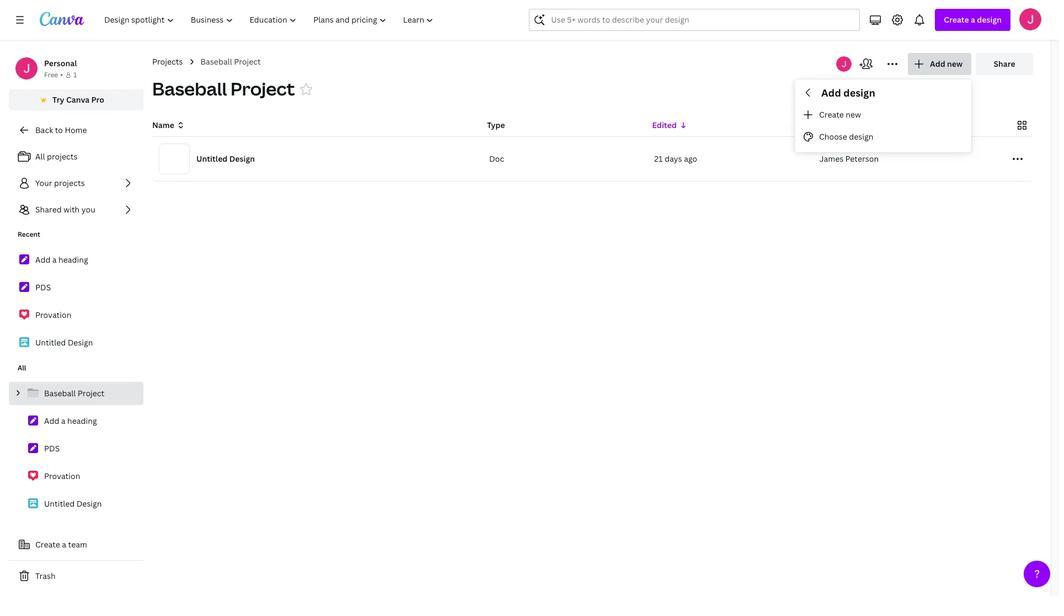 Task type: describe. For each thing, give the bounding box(es) containing it.
days
[[665, 153, 682, 164]]

your projects
[[35, 178, 85, 188]]

try canva pro button
[[9, 89, 144, 110]]

1 add a heading link from the top
[[9, 248, 144, 272]]

back
[[35, 125, 53, 135]]

baseball project for baseball project button
[[152, 77, 295, 100]]

create a design button
[[936, 9, 1011, 31]]

all projects link
[[9, 146, 144, 168]]

to
[[55, 125, 63, 135]]

free
[[44, 70, 58, 79]]

projects for your projects
[[54, 178, 85, 188]]

you
[[82, 204, 95, 215]]

0 vertical spatial pds
[[35, 282, 51, 293]]

2 vertical spatial baseball
[[44, 388, 76, 399]]

baseball for baseball project button
[[152, 77, 227, 100]]

provation for first provation link from the bottom
[[44, 471, 80, 481]]

0 vertical spatial add a heading
[[35, 254, 88, 265]]

baseball project for rightmost the baseball project link
[[201, 56, 261, 67]]

choose design
[[820, 131, 874, 142]]

edited button
[[653, 119, 688, 131]]

1 vertical spatial add a heading
[[44, 416, 97, 426]]

james peterson image
[[1020, 8, 1042, 30]]

owner
[[818, 120, 843, 130]]

2 add a heading link from the top
[[9, 410, 144, 433]]

back to home
[[35, 125, 87, 135]]

shared with you
[[35, 204, 95, 215]]

trash
[[35, 571, 56, 581]]

design for add design
[[844, 86, 876, 99]]

project inside button
[[231, 77, 295, 100]]

1 vertical spatial pds
[[44, 443, 60, 454]]

Search search field
[[552, 9, 839, 30]]

2 provation link from the top
[[9, 465, 144, 488]]

peterson
[[846, 153, 879, 164]]

design for choose design
[[850, 131, 874, 142]]

1 provation link from the top
[[9, 304, 144, 327]]

baseball project button
[[152, 77, 295, 101]]

canva
[[66, 94, 90, 105]]

create a team
[[35, 539, 87, 550]]

design for first 'untitled design' link from the top
[[68, 337, 93, 348]]

james peterson
[[820, 153, 879, 164]]

try
[[52, 94, 64, 105]]

all projects
[[35, 151, 78, 162]]

shared with you link
[[9, 199, 144, 221]]

0 vertical spatial untitled design
[[196, 153, 255, 164]]

doc
[[490, 153, 504, 164]]

a inside dropdown button
[[971, 14, 976, 25]]

1 pds link from the top
[[9, 276, 144, 299]]

2 vertical spatial project
[[78, 388, 105, 399]]

add new
[[931, 59, 963, 69]]

create for create a design
[[945, 14, 970, 25]]

name
[[152, 120, 174, 130]]

untitled design for second 'untitled design' link from the top
[[44, 498, 102, 509]]

create for create new
[[820, 109, 844, 120]]

untitled for second 'untitled design' link from the top
[[44, 498, 75, 509]]

create for create a team
[[35, 539, 60, 550]]

your projects link
[[9, 172, 144, 194]]

baseball project inside list
[[44, 388, 105, 399]]

top level navigation element
[[97, 9, 443, 31]]

type
[[487, 120, 505, 130]]

ago
[[684, 153, 698, 164]]

all for all
[[18, 363, 26, 373]]

create a design
[[945, 14, 1002, 25]]

untitled for first 'untitled design' link from the top
[[35, 337, 66, 348]]

new for create new
[[846, 109, 862, 120]]

1 horizontal spatial baseball project link
[[201, 56, 261, 68]]

trash link
[[9, 565, 144, 587]]



Task type: vqa. For each thing, say whether or not it's contained in the screenshot.
Bob Builder icon
no



Task type: locate. For each thing, give the bounding box(es) containing it.
baseball for rightmost the baseball project link
[[201, 56, 232, 67]]

projects
[[47, 151, 78, 162], [54, 178, 85, 188]]

2 pds link from the top
[[9, 437, 144, 460]]

add design
[[822, 86, 876, 99]]

design up peterson
[[850, 131, 874, 142]]

share button
[[976, 53, 1034, 75]]

1 vertical spatial provation link
[[9, 465, 144, 488]]

0 vertical spatial provation
[[35, 310, 71, 320]]

baseball project link
[[201, 56, 261, 68], [9, 382, 144, 405]]

0 vertical spatial baseball project
[[201, 56, 261, 67]]

None search field
[[530, 9, 861, 31]]

list containing baseball project
[[9, 382, 144, 516]]

projects link
[[152, 56, 183, 68]]

baseball project
[[201, 56, 261, 67], [152, 77, 295, 100], [44, 388, 105, 399]]

1 vertical spatial list
[[9, 248, 144, 354]]

design
[[229, 153, 255, 164], [68, 337, 93, 348], [77, 498, 102, 509]]

home
[[65, 125, 87, 135]]

heading for first "add a heading" link from the bottom
[[67, 416, 97, 426]]

create a team button
[[9, 534, 144, 556]]

2 untitled design link from the top
[[9, 492, 144, 516]]

new down add design
[[846, 109, 862, 120]]

provation
[[35, 310, 71, 320], [44, 471, 80, 481]]

1 vertical spatial new
[[846, 109, 862, 120]]

new inside add new dropdown button
[[948, 59, 963, 69]]

list containing add a heading
[[9, 248, 144, 354]]

list
[[9, 146, 144, 221], [9, 248, 144, 354], [9, 382, 144, 516]]

create inside dropdown button
[[945, 14, 970, 25]]

1 vertical spatial create
[[820, 109, 844, 120]]

•
[[60, 70, 63, 79]]

new inside create new button
[[846, 109, 862, 120]]

design left james peterson image
[[978, 14, 1002, 25]]

personal
[[44, 58, 77, 68]]

james
[[820, 153, 844, 164]]

1 horizontal spatial new
[[948, 59, 963, 69]]

1 vertical spatial baseball
[[152, 77, 227, 100]]

new
[[948, 59, 963, 69], [846, 109, 862, 120]]

new down create a design dropdown button
[[948, 59, 963, 69]]

1 vertical spatial pds link
[[9, 437, 144, 460]]

a
[[971, 14, 976, 25], [52, 254, 57, 265], [61, 416, 65, 426], [62, 539, 66, 550]]

0 vertical spatial design
[[229, 153, 255, 164]]

1 vertical spatial heading
[[67, 416, 97, 426]]

design inside choose design button
[[850, 131, 874, 142]]

0 horizontal spatial create
[[35, 539, 60, 550]]

recent
[[18, 230, 40, 239]]

design for second 'untitled design' link from the top
[[77, 498, 102, 509]]

pds
[[35, 282, 51, 293], [44, 443, 60, 454]]

free •
[[44, 70, 63, 79]]

choose design button
[[795, 126, 972, 148]]

untitled
[[196, 153, 228, 164], [35, 337, 66, 348], [44, 498, 75, 509]]

0 vertical spatial heading
[[59, 254, 88, 265]]

heading for second "add a heading" link from the bottom
[[59, 254, 88, 265]]

projects
[[152, 56, 183, 67]]

1 vertical spatial add a heading link
[[9, 410, 144, 433]]

add new button
[[909, 53, 972, 75]]

0 horizontal spatial new
[[846, 109, 862, 120]]

create left team
[[35, 539, 60, 550]]

0 vertical spatial provation link
[[9, 304, 144, 327]]

0 vertical spatial baseball
[[201, 56, 232, 67]]

0 vertical spatial design
[[978, 14, 1002, 25]]

1 vertical spatial untitled design
[[35, 337, 93, 348]]

3 list from the top
[[9, 382, 144, 516]]

shared
[[35, 204, 62, 215]]

heading
[[59, 254, 88, 265], [67, 416, 97, 426]]

a inside button
[[62, 539, 66, 550]]

1 vertical spatial design
[[68, 337, 93, 348]]

new for add new
[[948, 59, 963, 69]]

untitled design
[[196, 153, 255, 164], [35, 337, 93, 348], [44, 498, 102, 509]]

list containing all projects
[[9, 146, 144, 221]]

design up create new
[[844, 86, 876, 99]]

21 days ago
[[655, 153, 698, 164]]

2 vertical spatial list
[[9, 382, 144, 516]]

pds link
[[9, 276, 144, 299], [9, 437, 144, 460]]

choose
[[820, 131, 848, 142]]

0 vertical spatial untitled design link
[[9, 331, 144, 354]]

1 vertical spatial project
[[231, 77, 295, 100]]

create up add new
[[945, 14, 970, 25]]

1 vertical spatial untitled
[[35, 337, 66, 348]]

projects for all projects
[[47, 151, 78, 162]]

2 vertical spatial design
[[77, 498, 102, 509]]

0 vertical spatial untitled
[[196, 153, 228, 164]]

0 vertical spatial projects
[[47, 151, 78, 162]]

add a heading
[[35, 254, 88, 265], [44, 416, 97, 426]]

0 vertical spatial project
[[234, 56, 261, 67]]

0 vertical spatial pds link
[[9, 276, 144, 299]]

0 horizontal spatial baseball project link
[[9, 382, 144, 405]]

create
[[945, 14, 970, 25], [820, 109, 844, 120], [35, 539, 60, 550]]

all
[[35, 151, 45, 162], [18, 363, 26, 373]]

projects down back to home at left top
[[47, 151, 78, 162]]

your
[[35, 178, 52, 188]]

0 vertical spatial add a heading link
[[9, 248, 144, 272]]

1 horizontal spatial create
[[820, 109, 844, 120]]

add inside dropdown button
[[931, 59, 946, 69]]

2 vertical spatial untitled
[[44, 498, 75, 509]]

untitled design link
[[9, 331, 144, 354], [9, 492, 144, 516]]

create new button
[[795, 104, 972, 126]]

try canva pro
[[52, 94, 104, 105]]

project
[[234, 56, 261, 67], [231, 77, 295, 100], [78, 388, 105, 399]]

2 vertical spatial baseball project
[[44, 388, 105, 399]]

all for all projects
[[35, 151, 45, 162]]

back to home link
[[9, 119, 144, 141]]

1 vertical spatial baseball project link
[[9, 382, 144, 405]]

baseball inside button
[[152, 77, 227, 100]]

add a heading link
[[9, 248, 144, 272], [9, 410, 144, 433]]

1
[[73, 70, 77, 79]]

1 vertical spatial provation
[[44, 471, 80, 481]]

0 vertical spatial all
[[35, 151, 45, 162]]

21
[[655, 153, 663, 164]]

1 list from the top
[[9, 146, 144, 221]]

baseball
[[201, 56, 232, 67], [152, 77, 227, 100], [44, 388, 76, 399]]

1 vertical spatial baseball project
[[152, 77, 295, 100]]

0 vertical spatial new
[[948, 59, 963, 69]]

1 vertical spatial design
[[844, 86, 876, 99]]

1 horizontal spatial all
[[35, 151, 45, 162]]

with
[[64, 204, 80, 215]]

0 vertical spatial create
[[945, 14, 970, 25]]

1 vertical spatial untitled design link
[[9, 492, 144, 516]]

design inside create a design dropdown button
[[978, 14, 1002, 25]]

1 vertical spatial projects
[[54, 178, 85, 188]]

provation link
[[9, 304, 144, 327], [9, 465, 144, 488]]

2 horizontal spatial create
[[945, 14, 970, 25]]

1 vertical spatial all
[[18, 363, 26, 373]]

projects right "your" in the left of the page
[[54, 178, 85, 188]]

pro
[[91, 94, 104, 105]]

design
[[978, 14, 1002, 25], [844, 86, 876, 99], [850, 131, 874, 142]]

edited
[[653, 120, 677, 130]]

create new
[[820, 109, 862, 120]]

2 vertical spatial untitled design
[[44, 498, 102, 509]]

2 list from the top
[[9, 248, 144, 354]]

untitled design for first 'untitled design' link from the top
[[35, 337, 93, 348]]

1 untitled design link from the top
[[9, 331, 144, 354]]

2 vertical spatial design
[[850, 131, 874, 142]]

team
[[68, 539, 87, 550]]

2 vertical spatial create
[[35, 539, 60, 550]]

name button
[[152, 119, 185, 131]]

0 horizontal spatial all
[[18, 363, 26, 373]]

0 vertical spatial baseball project link
[[201, 56, 261, 68]]

0 vertical spatial list
[[9, 146, 144, 221]]

share
[[994, 59, 1016, 69]]

provation for 2nd provation link from the bottom
[[35, 310, 71, 320]]

add
[[931, 59, 946, 69], [822, 86, 842, 99], [35, 254, 50, 265], [44, 416, 59, 426]]

create up owner
[[820, 109, 844, 120]]



